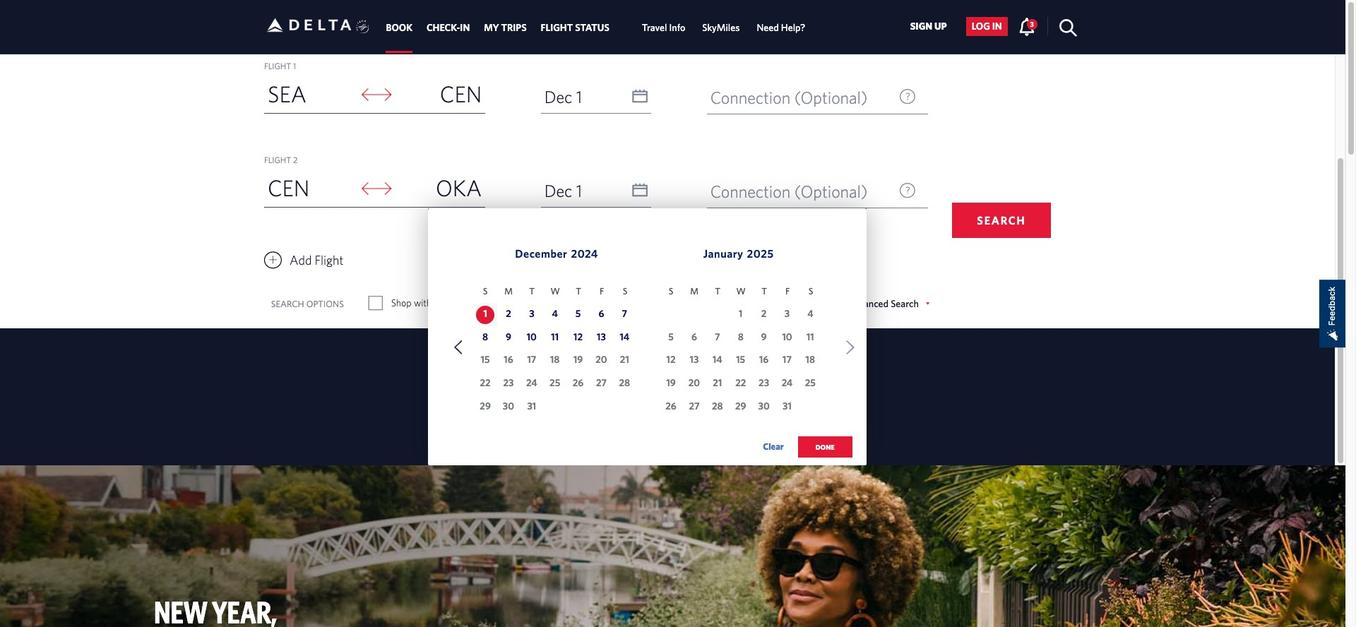 Task type: locate. For each thing, give the bounding box(es) containing it.
1 31 from the left
[[527, 401, 536, 412]]

connection (optional) up 2025
[[710, 182, 868, 201]]

30 down 9 link
[[503, 401, 514, 412]]

13 link
[[592, 329, 611, 347]]

31 up clear
[[783, 401, 792, 412]]

0 vertical spatial dec 1 button
[[541, 81, 652, 113]]

25 up done
[[805, 377, 816, 389]]

14
[[620, 331, 630, 342], [713, 354, 723, 366]]

flight
[[541, 22, 573, 33]]

0 horizontal spatial 22
[[480, 377, 491, 389]]

1 horizontal spatial 18
[[806, 354, 815, 366]]

23 up clear
[[759, 377, 769, 389]]

1 dec 1 from the top
[[544, 87, 582, 107]]

30
[[503, 401, 514, 412], [758, 401, 770, 412]]

cen link down flight 2 on the top of page
[[264, 170, 356, 207]]

1 vertical spatial connection
[[710, 182, 791, 201]]

0 horizontal spatial 8
[[483, 331, 488, 342]]

1 horizontal spatial 30
[[758, 401, 770, 412]]

1 16 from the left
[[504, 354, 513, 366]]

1 w from the left
[[551, 286, 560, 297]]

book tab panel
[[0, 0, 1335, 473]]

dec 1 down flight
[[544, 87, 582, 107]]

0 vertical spatial connection (optional)
[[710, 88, 868, 107]]

23 down 9 link
[[503, 377, 514, 389]]

1 vertical spatial cen
[[268, 175, 310, 201]]

0 horizontal spatial 29
[[480, 401, 491, 412]]

connection (optional) for cen
[[710, 88, 868, 107]]

dec for oka
[[544, 181, 572, 201]]

dec up december 2024
[[544, 181, 572, 201]]

0 horizontal spatial f
[[600, 286, 604, 297]]

0 horizontal spatial search
[[271, 299, 304, 309]]

1 vertical spatial 6
[[692, 331, 697, 342]]

1 vertical spatial 21
[[713, 377, 722, 389]]

26
[[573, 377, 584, 389], [666, 401, 677, 412]]

sign up
[[910, 21, 947, 32]]

1 down january 2025
[[739, 308, 743, 319]]

1 horizontal spatial 2
[[506, 308, 511, 319]]

0 vertical spatial 20
[[596, 354, 607, 366]]

1 vertical spatial 28
[[712, 401, 723, 412]]

cen down in
[[440, 81, 482, 107]]

1 dec from the top
[[544, 87, 572, 107]]

28
[[619, 377, 630, 389], [712, 401, 723, 412]]

1 horizontal spatial search
[[977, 214, 1026, 227]]

0 horizontal spatial 15
[[481, 354, 490, 366]]

1 vertical spatial 13
[[690, 354, 699, 366]]

search inside button
[[977, 214, 1026, 227]]

21
[[620, 354, 629, 366], [713, 377, 722, 389]]

0 vertical spatial 21
[[620, 354, 629, 366]]

0 horizontal spatial 11
[[551, 331, 559, 342]]

1 vertical spatial connection (optional)
[[710, 182, 868, 201]]

1 horizontal spatial 22
[[736, 377, 746, 389]]

6
[[599, 308, 604, 319], [692, 331, 697, 342]]

2 connection from the top
[[710, 182, 791, 201]]

0 vertical spatial dec 1
[[544, 87, 582, 107]]

5 right the "4" link
[[576, 308, 581, 319]]

1 horizontal spatial m
[[690, 286, 699, 297]]

delta air lines image
[[267, 3, 351, 47]]

19
[[574, 354, 583, 366], [667, 377, 676, 389]]

0 horizontal spatial 4
[[552, 308, 558, 319]]

2 horizontal spatial 2
[[761, 308, 767, 319]]

t
[[529, 286, 535, 297], [576, 286, 582, 297], [715, 286, 721, 297], [762, 286, 767, 297]]

1 vertical spatial 5
[[669, 331, 674, 342]]

w up the refundable fares
[[551, 286, 560, 297]]

dec
[[544, 87, 572, 107], [544, 181, 572, 201]]

dec 1
[[544, 87, 582, 107], [544, 181, 582, 201]]

cen link down "check-"
[[393, 76, 486, 113]]

dec 1 button down status
[[541, 81, 652, 113]]

2 right 1 link
[[506, 308, 511, 319]]

0 horizontal spatial w
[[551, 286, 560, 297]]

1 vertical spatial 19
[[667, 377, 676, 389]]

0 vertical spatial 28
[[619, 377, 630, 389]]

3 link
[[1019, 17, 1038, 35], [523, 306, 541, 324]]

5 link
[[569, 306, 588, 324]]

trips
[[501, 22, 527, 33]]

cen for cen link to the left
[[268, 175, 310, 201]]

3 link right "in"
[[1019, 17, 1038, 35]]

1
[[293, 61, 296, 71], [576, 87, 582, 107], [576, 181, 582, 201], [484, 308, 487, 319], [739, 308, 743, 319]]

0 horizontal spatial 20
[[596, 354, 607, 366]]

9 link
[[499, 329, 518, 347]]

1 horizontal spatial 9
[[761, 331, 767, 342]]

2025
[[747, 247, 774, 260]]

0 horizontal spatial 16
[[504, 354, 513, 366]]

2 18 from the left
[[806, 354, 815, 366]]

13 inside 13 'link'
[[597, 331, 606, 342]]

connection for oka
[[710, 182, 791, 201]]

1 29 from the left
[[480, 401, 491, 412]]

23
[[503, 377, 514, 389], [759, 377, 769, 389]]

1 horizontal spatial 16
[[759, 354, 769, 366]]

0 horizontal spatial 6
[[599, 308, 604, 319]]

0 horizontal spatial 9
[[506, 331, 511, 342]]

9
[[506, 331, 511, 342], [761, 331, 767, 342]]

log in button
[[966, 17, 1008, 36]]

18
[[550, 354, 560, 366], [806, 354, 815, 366]]

flight up "sea"
[[264, 61, 291, 71]]

1 vertical spatial dec 1
[[544, 181, 582, 201]]

advanced
[[847, 298, 889, 309]]

1 horizontal spatial 29
[[735, 401, 746, 412]]

1 horizontal spatial 28
[[712, 401, 723, 412]]

2 w from the left
[[737, 286, 746, 297]]

4 left fares
[[552, 308, 558, 319]]

search
[[891, 298, 919, 309]]

1 horizontal spatial w
[[737, 286, 746, 297]]

t up fares
[[576, 286, 582, 297]]

flight inside "button"
[[315, 253, 344, 268]]

w
[[551, 286, 560, 297], [737, 286, 746, 297]]

0 horizontal spatial 12
[[574, 331, 583, 342]]

24 down the 10 link
[[526, 377, 537, 389]]

flight for cen
[[264, 155, 291, 165]]

1 horizontal spatial 26
[[666, 401, 677, 412]]

1 horizontal spatial 17
[[783, 354, 792, 366]]

dec 1 up december 2024
[[544, 181, 582, 201]]

31 down the 10 link
[[527, 401, 536, 412]]

10 link
[[523, 329, 541, 347]]

11
[[551, 331, 559, 342], [807, 331, 814, 342]]

refundable
[[517, 297, 563, 309]]

5 right 14 link
[[669, 331, 674, 342]]

1 horizontal spatial 14
[[713, 354, 723, 366]]

1 m from the left
[[505, 286, 513, 297]]

w for december
[[551, 286, 560, 297]]

14 inside 14 link
[[620, 331, 630, 342]]

1 horizontal spatial 3 link
[[1019, 17, 1038, 35]]

connection (optional) for oka
[[710, 182, 868, 201]]

1 dec 1 button from the top
[[541, 81, 652, 113]]

12
[[574, 331, 583, 342], [667, 354, 676, 366]]

(optional)
[[795, 88, 868, 107], [795, 182, 868, 201]]

f
[[600, 286, 604, 297], [786, 286, 790, 297]]

1 horizontal spatial 25
[[805, 377, 816, 389]]

t down the 'january'
[[715, 286, 721, 297]]

1 up "sea"
[[293, 61, 296, 71]]

1 horizontal spatial 5
[[669, 331, 674, 342]]

4
[[552, 308, 558, 319], [808, 308, 814, 319]]

connection (optional) link for oka
[[707, 175, 928, 208]]

add flight button
[[264, 249, 344, 271]]

1 horizontal spatial 27
[[689, 401, 700, 412]]

connection
[[710, 88, 791, 107], [710, 182, 791, 201]]

search options
[[271, 299, 344, 309]]

6 right 5 link
[[599, 308, 604, 319]]

2 11 from the left
[[807, 331, 814, 342]]

2 24 from the left
[[782, 377, 793, 389]]

1 vertical spatial (optional)
[[795, 182, 868, 201]]

oka
[[436, 175, 482, 201]]

0 horizontal spatial 7
[[622, 308, 627, 319]]

0 horizontal spatial 13
[[597, 331, 606, 342]]

0 horizontal spatial 14
[[620, 331, 630, 342]]

2 (optional) from the top
[[795, 182, 868, 201]]

cen for rightmost cen link
[[440, 81, 482, 107]]

1 vertical spatial 3 link
[[523, 306, 541, 324]]

w down january 2025
[[737, 286, 746, 297]]

sea link
[[264, 76, 356, 113]]

1 horizontal spatial 4
[[808, 308, 814, 319]]

6 right 14 link
[[692, 331, 697, 342]]

1 horizontal spatial 24
[[782, 377, 793, 389]]

1 vertical spatial dec
[[544, 181, 572, 201]]

2 down "sea"
[[293, 155, 298, 165]]

0 horizontal spatial 27
[[596, 377, 607, 389]]

25 down 11 link
[[550, 377, 560, 389]]

3 link right 2 link on the left of the page
[[523, 306, 541, 324]]

2 17 from the left
[[783, 354, 792, 366]]

0 vertical spatial 14
[[620, 331, 630, 342]]

dec 1 button
[[541, 81, 652, 113], [541, 175, 652, 207]]

dec down flight
[[544, 87, 572, 107]]

30 up clear
[[758, 401, 770, 412]]

2 31 from the left
[[783, 401, 792, 412]]

2 connection (optional) from the top
[[710, 182, 868, 201]]

1 vertical spatial flight
[[264, 155, 291, 165]]

2 s from the left
[[623, 286, 628, 297]]

flight status
[[541, 22, 610, 33]]

0 vertical spatial cen
[[440, 81, 482, 107]]

4 link
[[546, 306, 564, 324]]

2 dec 1 button from the top
[[541, 175, 652, 207]]

1 horizontal spatial 23
[[759, 377, 769, 389]]

0 vertical spatial flight
[[264, 61, 291, 71]]

check-in
[[427, 22, 470, 33]]

t down 2025
[[762, 286, 767, 297]]

connection (optional) link
[[707, 81, 928, 114], [707, 175, 928, 208]]

0 horizontal spatial 10
[[527, 331, 537, 342]]

1 30 from the left
[[503, 401, 514, 412]]

1 vertical spatial 26
[[666, 401, 677, 412]]

dec 1 button up the 2024
[[541, 175, 652, 207]]

None text field
[[541, 81, 652, 114], [541, 175, 652, 208], [541, 81, 652, 114], [541, 175, 652, 208]]

1 horizontal spatial 11
[[807, 331, 814, 342]]

1 horizontal spatial 15
[[736, 354, 746, 366]]

connection (optional) link for cen
[[707, 81, 928, 114]]

dec 1 for cen
[[544, 87, 582, 107]]

1 connection (optional) link from the top
[[707, 81, 928, 114]]

14 link
[[616, 329, 634, 347]]

1 horizontal spatial 12
[[667, 354, 676, 366]]

cen down flight 2 on the top of page
[[268, 175, 310, 201]]

11 link
[[546, 329, 564, 347]]

connection (optional) down help?
[[710, 88, 868, 107]]

2 dec 1 from the top
[[544, 181, 582, 201]]

13
[[597, 331, 606, 342], [690, 354, 699, 366]]

0 horizontal spatial 30
[[503, 401, 514, 412]]

connection (optional)
[[710, 88, 868, 107], [710, 182, 868, 201]]

1 4 from the left
[[552, 308, 558, 319]]

0 horizontal spatial 19
[[574, 354, 583, 366]]

2 f from the left
[[786, 286, 790, 297]]

27
[[596, 377, 607, 389], [689, 401, 700, 412]]

1 23 from the left
[[503, 377, 514, 389]]

10
[[527, 331, 537, 342], [782, 331, 792, 342]]

2 25 from the left
[[805, 377, 816, 389]]

1 (optional) from the top
[[795, 88, 868, 107]]

flight down "sea"
[[264, 155, 291, 165]]

t up refundable
[[529, 286, 535, 297]]

0 horizontal spatial 31
[[527, 401, 536, 412]]

2 dec from the top
[[544, 181, 572, 201]]

1 10 from the left
[[527, 331, 537, 342]]

m for december
[[505, 286, 513, 297]]

search
[[977, 214, 1026, 227], [271, 299, 304, 309]]

flight status link
[[541, 15, 610, 40]]

24
[[526, 377, 537, 389], [782, 377, 793, 389]]

8
[[483, 331, 488, 342], [738, 331, 744, 342]]

2 m from the left
[[690, 286, 699, 297]]

flight 2
[[264, 155, 298, 165]]

my trips
[[484, 22, 527, 33]]

1 horizontal spatial 20
[[689, 377, 700, 389]]

15
[[481, 354, 490, 366], [736, 354, 746, 366]]

1 vertical spatial 12
[[667, 354, 676, 366]]

4 left "advanced"
[[808, 308, 814, 319]]

2 16 from the left
[[759, 354, 769, 366]]

travel info link
[[642, 15, 686, 40]]

book
[[386, 22, 413, 33]]

29
[[480, 401, 491, 412], [735, 401, 746, 412]]

in
[[460, 22, 470, 33]]

1 vertical spatial cen link
[[264, 170, 356, 207]]

1 connection from the top
[[710, 88, 791, 107]]

0 horizontal spatial 17
[[527, 354, 536, 366]]

24 up clear
[[782, 377, 793, 389]]

2 connection (optional) link from the top
[[707, 175, 928, 208]]

1 horizontal spatial 13
[[690, 354, 699, 366]]

sign up link
[[905, 17, 953, 36]]

fares
[[565, 297, 586, 309]]

1 horizontal spatial 3
[[785, 308, 790, 319]]

tab list
[[379, 0, 814, 53]]

calendar expanded, use arrow keys to select date application
[[428, 208, 867, 473]]

s
[[483, 286, 488, 297], [623, 286, 628, 297], [669, 286, 674, 297], [809, 286, 814, 297]]

sign
[[910, 21, 933, 32]]

2024
[[571, 247, 598, 260]]

1 connection (optional) from the top
[[710, 88, 868, 107]]

1 vertical spatial search
[[271, 299, 304, 309]]

2 horizontal spatial 3
[[1030, 20, 1034, 28]]

1 f from the left
[[600, 286, 604, 297]]

1 horizontal spatial cen
[[440, 81, 482, 107]]

1 left refundable fares option on the left of page
[[484, 308, 487, 319]]

2
[[293, 155, 298, 165], [506, 308, 511, 319], [761, 308, 767, 319]]

0 vertical spatial cen link
[[393, 76, 486, 113]]

miles
[[434, 297, 457, 309]]

25
[[550, 377, 560, 389], [805, 377, 816, 389]]

1 horizontal spatial 8
[[738, 331, 744, 342]]

1 horizontal spatial 21
[[713, 377, 722, 389]]

6 link
[[592, 306, 611, 324]]

m
[[505, 286, 513, 297], [690, 286, 699, 297]]

2 down 2025
[[761, 308, 767, 319]]

f for 2025
[[786, 286, 790, 297]]

1 up the 2024
[[576, 181, 582, 201]]

0 vertical spatial dec
[[544, 87, 572, 107]]

1 horizontal spatial 10
[[782, 331, 792, 342]]

1 vertical spatial connection (optional) link
[[707, 175, 928, 208]]

flight right add on the top of page
[[315, 253, 344, 268]]

shop with miles
[[391, 297, 457, 309]]



Task type: describe. For each thing, give the bounding box(es) containing it.
12 link
[[569, 329, 588, 347]]

0 vertical spatial 12
[[574, 331, 583, 342]]

info
[[669, 22, 686, 33]]

skyteam image
[[356, 5, 370, 49]]

january
[[703, 247, 744, 260]]

2 29 from the left
[[735, 401, 746, 412]]

connection for cen
[[710, 88, 791, 107]]

options
[[306, 299, 344, 309]]

4 s from the left
[[809, 286, 814, 297]]

1 18 from the left
[[550, 354, 560, 366]]

1 17 from the left
[[527, 354, 536, 366]]

need help? link
[[757, 15, 806, 40]]

(optional) for cen
[[795, 88, 868, 107]]

search button
[[952, 203, 1051, 238]]

up
[[935, 21, 947, 32]]

Shop with Miles checkbox
[[369, 296, 382, 310]]

book link
[[386, 15, 413, 40]]

advanced search
[[847, 298, 919, 309]]

1 s from the left
[[483, 286, 488, 297]]

2 9 from the left
[[761, 331, 767, 342]]

1 link
[[476, 306, 495, 324]]

0 vertical spatial 27
[[596, 377, 607, 389]]

need help?
[[757, 22, 806, 33]]

with
[[414, 297, 432, 309]]

0 horizontal spatial 2
[[293, 155, 298, 165]]

done button
[[798, 436, 853, 458]]

flight for sea
[[264, 61, 291, 71]]

january 2025
[[703, 247, 774, 260]]

1 25 from the left
[[550, 377, 560, 389]]

done
[[816, 443, 835, 451]]

dec 1 for oka
[[544, 181, 582, 201]]

Refundable Fares checkbox
[[495, 296, 508, 310]]

search for search options
[[271, 299, 304, 309]]

december
[[515, 247, 568, 260]]

f for 2024
[[600, 286, 604, 297]]

my trips link
[[484, 15, 527, 40]]

0 vertical spatial 26
[[573, 377, 584, 389]]

1 t from the left
[[529, 286, 535, 297]]

1 24 from the left
[[526, 377, 537, 389]]

2 23 from the left
[[759, 377, 769, 389]]

oka link
[[393, 170, 486, 207]]

1 horizontal spatial 6
[[692, 331, 697, 342]]

0 vertical spatial 3 link
[[1019, 17, 1038, 35]]

dec 1 button for cen
[[541, 81, 652, 113]]

skymiles
[[702, 22, 740, 33]]

2 link
[[499, 306, 518, 324]]

check-
[[427, 22, 460, 33]]

1 9 from the left
[[506, 331, 511, 342]]

1 vertical spatial 20
[[689, 377, 700, 389]]

0 horizontal spatial 3
[[529, 308, 535, 319]]

refundable fares
[[517, 297, 586, 309]]

1 8 from the left
[[483, 331, 488, 342]]

advanced search link
[[847, 298, 930, 309]]

clear
[[763, 442, 784, 452]]

sea
[[268, 81, 307, 107]]

3 s from the left
[[669, 286, 674, 297]]

2 30 from the left
[[758, 401, 770, 412]]

0 horizontal spatial cen link
[[264, 170, 356, 207]]

0 horizontal spatial 5
[[576, 308, 581, 319]]

2 15 from the left
[[736, 354, 746, 366]]

add
[[290, 253, 312, 268]]

add flight
[[290, 253, 344, 268]]

1 22 from the left
[[480, 377, 491, 389]]

travel
[[642, 22, 667, 33]]

4 t from the left
[[762, 286, 767, 297]]

1 horizontal spatial 19
[[667, 377, 676, 389]]

need
[[757, 22, 779, 33]]

0 vertical spatial 19
[[574, 354, 583, 366]]

1 vertical spatial 14
[[713, 354, 723, 366]]

1 horizontal spatial cen link
[[393, 76, 486, 113]]

2 t from the left
[[576, 286, 582, 297]]

2 8 from the left
[[738, 331, 744, 342]]

dec for cen
[[544, 87, 572, 107]]

(optional) for oka
[[795, 182, 868, 201]]

0 horizontal spatial 21
[[620, 354, 629, 366]]

1 15 from the left
[[481, 354, 490, 366]]

log
[[972, 21, 990, 32]]

2 22 from the left
[[736, 377, 746, 389]]

flight 1
[[264, 61, 296, 71]]

status
[[575, 22, 610, 33]]

tab list containing book
[[379, 0, 814, 53]]

skymiles link
[[702, 15, 740, 40]]

dec 1 button for oka
[[541, 175, 652, 207]]

8 link
[[476, 329, 495, 347]]

search for search
[[977, 214, 1026, 227]]

help?
[[781, 22, 806, 33]]

w for january
[[737, 286, 746, 297]]

check-in link
[[427, 15, 470, 40]]

m for january
[[690, 286, 699, 297]]

0 vertical spatial 6
[[599, 308, 604, 319]]

0 horizontal spatial 3 link
[[523, 306, 541, 324]]

travel info
[[642, 22, 686, 33]]

0 vertical spatial 7
[[622, 308, 627, 319]]

in
[[993, 21, 1002, 32]]

7 link
[[616, 306, 634, 324]]

december 2024
[[515, 247, 598, 260]]

1 vertical spatial 7
[[715, 331, 720, 342]]

​
[[481, 297, 484, 309]]

3 t from the left
[[715, 286, 721, 297]]

shop
[[391, 297, 412, 309]]

1 11 from the left
[[551, 331, 559, 342]]

log in
[[972, 21, 1002, 32]]

1 vertical spatial 27
[[689, 401, 700, 412]]

my
[[484, 22, 499, 33]]

2 4 from the left
[[808, 308, 814, 319]]

clear button
[[763, 437, 784, 458]]

1 down flight status link
[[576, 87, 582, 107]]

2 10 from the left
[[782, 331, 792, 342]]



Task type: vqa. For each thing, say whether or not it's contained in the screenshot.


